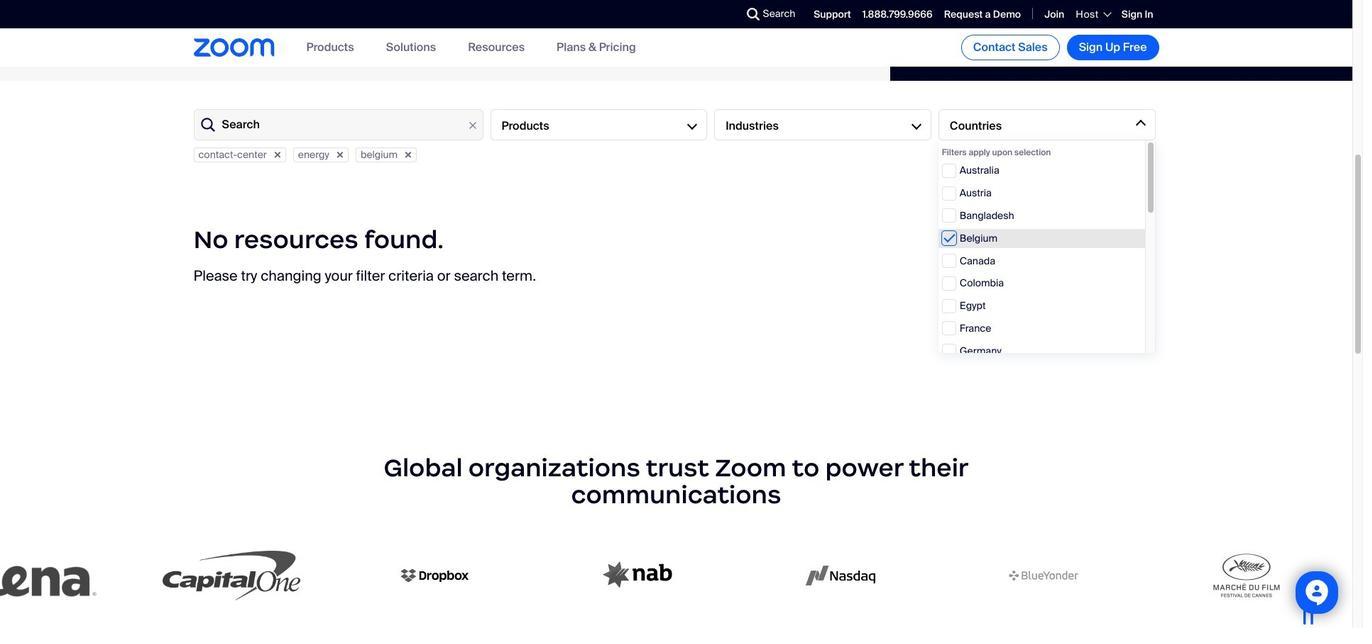 Task type: vqa. For each thing, say whether or not it's contained in the screenshot.
Nab logo
yes



Task type: locate. For each thing, give the bounding box(es) containing it.
search image
[[746, 8, 759, 21]]

None search field
[[695, 3, 750, 26]]

nasdaq logo image
[[746, 552, 920, 601]]

ciena logo image
[[0, 552, 108, 601]]

None text field
[[193, 109, 483, 141]]

zoom logo image
[[193, 38, 274, 57]]

drop box logo image
[[340, 552, 514, 601]]

search image
[[746, 8, 759, 21]]

clear search image
[[465, 118, 480, 133]]

capital one logo image
[[137, 552, 311, 601]]

nab logo image
[[543, 552, 717, 601]]



Task type: describe. For each thing, give the bounding box(es) containing it.
blue yonder logo image
[[949, 552, 1123, 601]]

accessibility text for the logo slide component element
[[0, 427, 1363, 629]]



